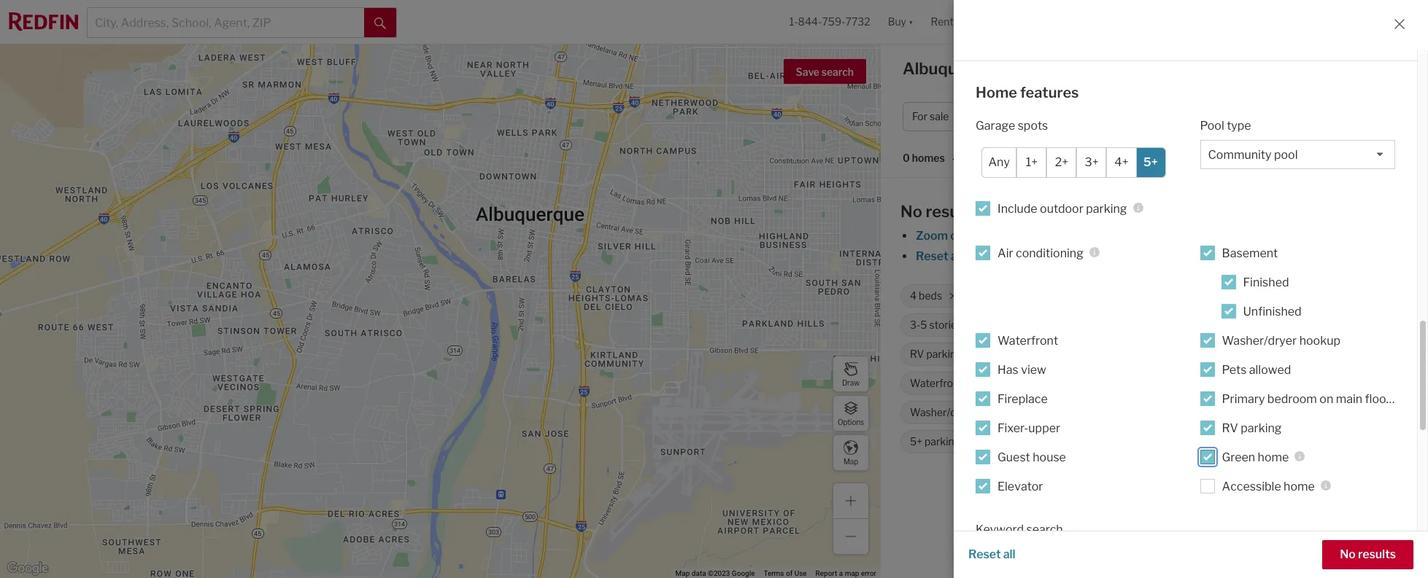 Task type: vqa. For each thing, say whether or not it's contained in the screenshot.
The Approved
no



Task type: describe. For each thing, give the bounding box(es) containing it.
0
[[903, 152, 910, 164]]

0 vertical spatial green
[[1232, 407, 1261, 419]]

home for guest house
[[1258, 451, 1289, 465]]

terms of use link
[[764, 570, 807, 578]]

on for primary bedroom on main floor
[[1320, 392, 1334, 406]]

to
[[1192, 250, 1204, 263]]

pool type
[[1200, 119, 1251, 132]]

elevator
[[998, 480, 1043, 494]]

map data ©2023 google
[[675, 570, 755, 578]]

0 vertical spatial air
[[998, 246, 1013, 260]]

remove 4 beds image
[[949, 292, 957, 301]]

results inside "button"
[[1358, 548, 1396, 562]]

1 horizontal spatial washer/dryer hookup
[[1222, 334, 1341, 348]]

use
[[795, 570, 807, 578]]

all inside button
[[1003, 548, 1016, 562]]

0 vertical spatial rv
[[910, 348, 924, 361]]

keyword
[[976, 523, 1024, 537]]

home features
[[976, 84, 1079, 101]]

1 vertical spatial pets
[[1178, 378, 1200, 390]]

accessible home
[[1222, 480, 1315, 494]]

1 vertical spatial air
[[1002, 348, 1016, 361]]

4+ radio
[[1107, 147, 1137, 178]]

fixer-upper
[[998, 421, 1061, 435]]

save search
[[796, 66, 854, 78]]

below
[[1157, 250, 1190, 263]]

4+ inside 4+ radio
[[1115, 155, 1129, 169]]

1+ radio
[[1017, 147, 1047, 178]]

0 horizontal spatial allowed
[[1202, 378, 1239, 390]]

1-844-759-7732
[[789, 16, 870, 28]]

zoom out reset all filters or remove one of your filters below to see more homes
[[916, 229, 1296, 263]]

include
[[998, 202, 1038, 216]]

homes inside "zoom out reset all filters or remove one of your filters below to see more homes"
[[1259, 250, 1296, 263]]

price button
[[983, 102, 1045, 131]]

keyword search
[[976, 523, 1063, 537]]

0 horizontal spatial washer/dryer
[[910, 407, 976, 419]]

3-
[[910, 319, 921, 332]]

community
[[1221, 319, 1277, 332]]

home
[[976, 84, 1017, 101]]

has view
[[998, 363, 1046, 377]]

no results inside "button"
[[1340, 548, 1396, 562]]

error
[[861, 570, 877, 578]]

3+
[[1085, 155, 1099, 169]]

sort
[[963, 152, 984, 164]]

all inside "zoom out reset all filters or remove one of your filters below to see more homes"
[[951, 250, 963, 263]]

no inside "button"
[[1340, 548, 1356, 562]]

1 filters from the left
[[965, 250, 998, 263]]

0 vertical spatial home
[[1263, 407, 1291, 419]]

google image
[[4, 560, 52, 579]]

pool
[[1279, 319, 1300, 332]]

1 vertical spatial waterfront
[[910, 378, 963, 390]]

ft.-
[[1228, 290, 1242, 302]]

more
[[1228, 250, 1257, 263]]

0 horizontal spatial washer/dryer hookup
[[910, 407, 1014, 419]]

zoom
[[916, 229, 948, 243]]

4 beds
[[910, 290, 942, 302]]

outdoor
[[1040, 202, 1084, 216]]

2,000 sq. ft.-4,500 sq. ft. lot
[[1181, 290, 1314, 302]]

0 vertical spatial pets
[[1222, 363, 1247, 377]]

upper
[[1029, 421, 1061, 435]]

0 horizontal spatial results
[[926, 202, 979, 221]]

google
[[732, 570, 755, 578]]

for
[[1097, 59, 1119, 78]]

0 vertical spatial waterfront
[[998, 334, 1058, 348]]

City, Address, School, Agent, ZIP search field
[[88, 8, 364, 37]]

options button
[[833, 396, 869, 432]]

search for keyword search
[[1026, 523, 1063, 537]]

0 vertical spatial rv parking
[[910, 348, 962, 361]]

7732
[[846, 16, 870, 28]]

1 horizontal spatial hookup
[[1300, 334, 1341, 348]]

or
[[1001, 250, 1013, 263]]

primary for primary bedroom on main floor
[[1222, 392, 1265, 406]]

0 vertical spatial no
[[901, 202, 922, 221]]

house
[[1033, 451, 1066, 465]]

stories
[[929, 319, 962, 332]]

features
[[1020, 84, 1079, 101]]

lot
[[1302, 290, 1314, 302]]

bedroom for primary bedroom on main floor
[[1268, 392, 1317, 406]]

0 vertical spatial pets allowed
[[1222, 363, 1291, 377]]

one
[[1059, 250, 1080, 263]]

report a map error link
[[816, 570, 877, 578]]

0 vertical spatial air conditioning
[[998, 246, 1084, 260]]

unfinished
[[1243, 305, 1302, 319]]

on for primary bedroom on main
[[1286, 348, 1298, 361]]

homes inside 0 homes •
[[912, 152, 945, 164]]

759-
[[822, 16, 846, 28]]

ba
[[1200, 110, 1212, 123]]

type
[[1227, 119, 1251, 132]]

remove
[[1015, 250, 1056, 263]]

844-
[[798, 16, 822, 28]]

0 horizontal spatial of
[[786, 570, 793, 578]]

reset all button
[[968, 541, 1016, 570]]

1 vertical spatial green home
[[1222, 451, 1289, 465]]

Any radio
[[982, 147, 1017, 178]]

/
[[1179, 110, 1183, 123]]

of inside "zoom out reset all filters or remove one of your filters below to see more homes"
[[1082, 250, 1093, 263]]

home for elevator
[[1284, 480, 1315, 494]]

report
[[816, 570, 837, 578]]

1 horizontal spatial rv
[[1222, 421, 1238, 435]]

community pool
[[1221, 319, 1300, 332]]

5+ for 5+
[[1144, 155, 1158, 169]]

recommended button
[[987, 151, 1074, 165]]

3-5 stories
[[910, 319, 962, 332]]

1 horizontal spatial allowed
[[1249, 363, 1291, 377]]

sale
[[930, 110, 949, 123]]

albuquerque link
[[1185, 487, 1256, 501]]

1-
[[789, 16, 798, 28]]

remove 4 bd / 4+ ba image
[[1219, 112, 1228, 121]]

view
[[1021, 363, 1046, 377]]

zoom out button
[[915, 229, 970, 243]]

ft.
[[1290, 290, 1300, 302]]

1 vertical spatial conditioning
[[1018, 348, 1077, 361]]

search for save search
[[822, 66, 854, 78]]

1 vertical spatial rv parking
[[1222, 421, 1282, 435]]

draw
[[842, 378, 860, 387]]

2+ radio
[[1047, 147, 1077, 178]]

a
[[839, 570, 843, 578]]

reset all filters button
[[915, 250, 999, 263]]

option group containing any
[[982, 147, 1166, 178]]

price
[[992, 110, 1017, 123]]

0 horizontal spatial basement
[[1003, 378, 1052, 390]]



Task type: locate. For each thing, give the bounding box(es) containing it.
0 vertical spatial washer/dryer
[[1222, 334, 1297, 348]]

green home up accessible
[[1222, 451, 1289, 465]]

e.g. office, balcony, modern text field
[[982, 552, 1164, 566]]

washer/dryer up 'primary bedroom on main'
[[1222, 334, 1297, 348]]

0 vertical spatial on
[[1286, 348, 1298, 361]]

1 horizontal spatial results
[[1358, 548, 1396, 562]]

0 horizontal spatial reset
[[916, 250, 948, 263]]

1 horizontal spatial all
[[1003, 548, 1016, 562]]

rv down 3-
[[910, 348, 924, 361]]

4 inside button
[[1156, 110, 1163, 123]]

2+
[[1055, 155, 1069, 169]]

3+ radio
[[1077, 147, 1107, 178]]

air conditioning up view at the bottom
[[1002, 348, 1077, 361]]

air left remove
[[998, 246, 1013, 260]]

home down "primary bedroom on main floor"
[[1263, 407, 1291, 419]]

0 vertical spatial of
[[1082, 250, 1093, 263]]

0 horizontal spatial no
[[901, 202, 922, 221]]

0 vertical spatial 4+
[[1185, 110, 1198, 123]]

home right accessible
[[1284, 480, 1315, 494]]

4 left beds
[[910, 290, 917, 302]]

primary down 'community'
[[1200, 348, 1238, 361]]

0 horizontal spatial all
[[951, 250, 963, 263]]

1 horizontal spatial reset
[[968, 548, 1001, 562]]

accessible
[[1222, 480, 1281, 494]]

search up the e.g. office, balcony, modern text field
[[1026, 523, 1063, 537]]

sale
[[1122, 59, 1156, 78]]

main for primary bedroom on main
[[1300, 348, 1323, 361]]

5
[[921, 319, 927, 332]]

0 horizontal spatial hookup
[[978, 407, 1014, 419]]

0 vertical spatial green home
[[1232, 407, 1291, 419]]

1 horizontal spatial of
[[1082, 250, 1093, 263]]

5+ parking spots
[[910, 436, 989, 448]]

all down keyword
[[1003, 548, 1016, 562]]

1 horizontal spatial washer/dryer
[[1222, 334, 1297, 348]]

•
[[952, 153, 955, 165]]

0 horizontal spatial pets
[[1178, 378, 1200, 390]]

sq. left the ft.-
[[1213, 290, 1226, 302]]

search inside button
[[822, 66, 854, 78]]

0 horizontal spatial no results
[[901, 202, 979, 221]]

all down out on the right
[[951, 250, 963, 263]]

terms of use
[[764, 570, 807, 578]]

4 for 4 beds
[[910, 290, 917, 302]]

primary down 'primary bedroom on main'
[[1222, 392, 1265, 406]]

1 vertical spatial allowed
[[1202, 378, 1239, 390]]

1 vertical spatial map
[[675, 570, 690, 578]]

for
[[912, 110, 928, 123]]

0 vertical spatial hookup
[[1300, 334, 1341, 348]]

pets allowed
[[1222, 363, 1291, 377], [1178, 378, 1239, 390]]

1 horizontal spatial search
[[1026, 523, 1063, 537]]

your
[[1096, 250, 1120, 263]]

0 horizontal spatial waterfront
[[910, 378, 963, 390]]

search
[[822, 66, 854, 78], [1026, 523, 1063, 537]]

1 horizontal spatial 5+
[[1144, 155, 1158, 169]]

pets
[[1222, 363, 1247, 377], [1178, 378, 1200, 390]]

0 homes •
[[903, 152, 955, 165]]

1 horizontal spatial no results
[[1340, 548, 1396, 562]]

1 vertical spatial bedroom
[[1268, 392, 1317, 406]]

0 horizontal spatial 4
[[910, 290, 917, 302]]

rv up accessible
[[1222, 421, 1238, 435]]

map region
[[0, 0, 883, 579]]

1 vertical spatial no results
[[1340, 548, 1396, 562]]

home up accessible home
[[1258, 451, 1289, 465]]

0 horizontal spatial main
[[1300, 348, 1323, 361]]

2,000
[[1181, 290, 1211, 302]]

0 vertical spatial homes
[[912, 152, 945, 164]]

0 vertical spatial main
[[1300, 348, 1323, 361]]

primary bedroom on main floor
[[1222, 392, 1391, 406]]

0 horizontal spatial rv parking
[[910, 348, 962, 361]]

air
[[998, 246, 1013, 260], [1002, 348, 1016, 361]]

1 horizontal spatial pets
[[1222, 363, 1247, 377]]

5+ radio
[[1136, 147, 1166, 178]]

remove rv parking image
[[970, 350, 978, 359]]

0 vertical spatial bedroom
[[1240, 348, 1283, 361]]

green up accessible
[[1222, 451, 1255, 465]]

0 vertical spatial basement
[[1222, 246, 1278, 260]]

0 vertical spatial no results
[[901, 202, 979, 221]]

bedroom down 'community pool'
[[1240, 348, 1283, 361]]

1 vertical spatial basement
[[1003, 378, 1052, 390]]

homes right 0
[[912, 152, 945, 164]]

1 horizontal spatial filters
[[1123, 250, 1154, 263]]

air up has
[[1002, 348, 1016, 361]]

reset inside button
[[968, 548, 1001, 562]]

option group
[[982, 147, 1166, 178]]

rv parking up accessible
[[1222, 421, 1282, 435]]

0 vertical spatial washer/dryer hookup
[[1222, 334, 1341, 348]]

0 horizontal spatial search
[[822, 66, 854, 78]]

1 horizontal spatial spots
[[1018, 119, 1048, 132]]

green home down "primary bedroom on main floor"
[[1232, 407, 1291, 419]]

options
[[838, 418, 864, 427]]

of left use
[[786, 570, 793, 578]]

1 vertical spatial reset
[[968, 548, 1001, 562]]

rv parking down 3-5 stories
[[910, 348, 962, 361]]

0 horizontal spatial map
[[675, 570, 690, 578]]

homes up finished
[[1259, 250, 1296, 263]]

0 horizontal spatial 5+
[[910, 436, 922, 448]]

home
[[1263, 407, 1291, 419], [1258, 451, 1289, 465], [1284, 480, 1315, 494]]

washer/dryer up the 5+ parking spots
[[910, 407, 976, 419]]

parking
[[1086, 202, 1127, 216], [926, 348, 962, 361], [1241, 421, 1282, 435], [925, 436, 961, 448]]

0 vertical spatial primary
[[1200, 348, 1238, 361]]

bedroom
[[1240, 348, 1283, 361], [1268, 392, 1317, 406]]

save
[[796, 66, 820, 78]]

reset down zoom
[[916, 250, 948, 263]]

1 vertical spatial on
[[1320, 392, 1334, 406]]

5+ for 5+ parking spots
[[910, 436, 922, 448]]

1 vertical spatial rv
[[1222, 421, 1238, 435]]

bedroom down 'primary bedroom on main'
[[1268, 392, 1317, 406]]

1 horizontal spatial homes
[[1259, 250, 1296, 263]]

finished
[[1243, 276, 1289, 289]]

1 vertical spatial of
[[786, 570, 793, 578]]

2 sq. from the left
[[1274, 290, 1288, 302]]

submit search image
[[374, 17, 386, 29]]

on down pool
[[1286, 348, 1298, 361]]

see
[[1206, 250, 1226, 263]]

primary for primary bedroom on main
[[1200, 348, 1238, 361]]

4+
[[1185, 110, 1198, 123], [1115, 155, 1129, 169]]

terms
[[764, 570, 784, 578]]

5+ inside option
[[1144, 155, 1158, 169]]

filters left or
[[965, 250, 998, 263]]

basement down has view
[[1003, 378, 1052, 390]]

1 vertical spatial no
[[1340, 548, 1356, 562]]

0 vertical spatial results
[[926, 202, 979, 221]]

1 vertical spatial air conditioning
[[1002, 348, 1077, 361]]

4 left the "bd"
[[1156, 110, 1163, 123]]

5+ right 4+ radio at the top right of page
[[1144, 155, 1158, 169]]

0 horizontal spatial sq.
[[1213, 290, 1226, 302]]

©2023
[[708, 570, 730, 578]]

list box
[[1200, 140, 1395, 169]]

main up "primary bedroom on main floor"
[[1300, 348, 1323, 361]]

floor
[[1365, 392, 1391, 406]]

garage
[[976, 119, 1015, 132]]

bd
[[1165, 110, 1177, 123]]

hookup up fixer-
[[978, 407, 1014, 419]]

4 for 4 bd / 4+ ba
[[1156, 110, 1163, 123]]

conditioning right or
[[1016, 246, 1084, 260]]

1 vertical spatial search
[[1026, 523, 1063, 537]]

1 vertical spatial hookup
[[978, 407, 1014, 419]]

waterfront left remove waterfront image
[[910, 378, 963, 390]]

albuquerque
[[1185, 487, 1256, 501]]

1 horizontal spatial map
[[844, 457, 858, 466]]

draw button
[[833, 356, 869, 393]]

main
[[1300, 348, 1323, 361], [1336, 392, 1363, 406]]

albuquerque,
[[903, 59, 1005, 78]]

0 vertical spatial spots
[[1018, 119, 1048, 132]]

1 vertical spatial pets allowed
[[1178, 378, 1239, 390]]

washer/dryer hookup
[[1222, 334, 1341, 348], [910, 407, 1014, 419]]

1 vertical spatial results
[[1358, 548, 1396, 562]]

primary
[[1200, 348, 1238, 361], [1222, 392, 1265, 406]]

1-844-759-7732 link
[[789, 16, 870, 28]]

0 vertical spatial 5+
[[1144, 155, 1158, 169]]

1 sq. from the left
[[1213, 290, 1226, 302]]

reset inside "zoom out reset all filters or remove one of your filters below to see more homes"
[[916, 250, 948, 263]]

map down options
[[844, 457, 858, 466]]

4+ right /
[[1185, 110, 1198, 123]]

map
[[845, 570, 859, 578]]

has
[[998, 363, 1019, 377]]

guest house
[[998, 451, 1066, 465]]

basement up finished
[[1222, 246, 1278, 260]]

waterfront up view at the bottom
[[998, 334, 1058, 348]]

hookup down pool
[[1300, 334, 1341, 348]]

sq. left ft.
[[1274, 290, 1288, 302]]

nm
[[1009, 59, 1036, 78]]

1 vertical spatial washer/dryer hookup
[[910, 407, 1014, 419]]

pool
[[1200, 119, 1224, 132]]

no
[[901, 202, 922, 221], [1340, 548, 1356, 562]]

reset down keyword
[[968, 548, 1001, 562]]

filters
[[965, 250, 998, 263], [1123, 250, 1154, 263]]

garage spots
[[976, 119, 1048, 132]]

map left data
[[675, 570, 690, 578]]

1 vertical spatial green
[[1222, 451, 1255, 465]]

include outdoor parking
[[998, 202, 1127, 216]]

4+ inside 4 bd / 4+ ba button
[[1185, 110, 1198, 123]]

map for map data ©2023 google
[[675, 570, 690, 578]]

green home
[[1232, 407, 1291, 419], [1222, 451, 1289, 465]]

main left "floor"
[[1336, 392, 1363, 406]]

1 horizontal spatial 4+
[[1185, 110, 1198, 123]]

bedroom for primary bedroom on main
[[1240, 348, 1283, 361]]

4 bd / 4+ ba button
[[1146, 102, 1239, 131]]

1 horizontal spatial sq.
[[1274, 290, 1288, 302]]

1 horizontal spatial no
[[1340, 548, 1356, 562]]

1 vertical spatial washer/dryer
[[910, 407, 976, 419]]

map inside button
[[844, 457, 858, 466]]

basement
[[1222, 246, 1278, 260], [1003, 378, 1052, 390]]

air conditioning
[[998, 246, 1084, 260], [1002, 348, 1077, 361]]

rv parking
[[910, 348, 962, 361], [1222, 421, 1282, 435]]

reset
[[916, 250, 948, 263], [968, 548, 1001, 562]]

1 horizontal spatial main
[[1336, 392, 1363, 406]]

1 horizontal spatial rv parking
[[1222, 421, 1282, 435]]

0 vertical spatial allowed
[[1249, 363, 1291, 377]]

for sale
[[912, 110, 949, 123]]

allowed
[[1249, 363, 1291, 377], [1202, 378, 1239, 390]]

washer/dryer hookup up the 5+ parking spots
[[910, 407, 1014, 419]]

1 vertical spatial homes
[[1259, 250, 1296, 263]]

homes
[[1039, 59, 1093, 78]]

main for primary bedroom on main floor
[[1336, 392, 1363, 406]]

2 filters from the left
[[1123, 250, 1154, 263]]

1 vertical spatial spots
[[963, 436, 989, 448]]

on left "floor"
[[1320, 392, 1334, 406]]

0 vertical spatial 4
[[1156, 110, 1163, 123]]

0 horizontal spatial 4+
[[1115, 155, 1129, 169]]

map for map
[[844, 457, 858, 466]]

report a map error
[[816, 570, 877, 578]]

0 vertical spatial conditioning
[[1016, 246, 1084, 260]]

0 horizontal spatial spots
[[963, 436, 989, 448]]

of right one
[[1082, 250, 1093, 263]]

save search button
[[784, 59, 866, 84]]

1 horizontal spatial waterfront
[[998, 334, 1058, 348]]

out
[[950, 229, 969, 243]]

0 horizontal spatial filters
[[965, 250, 998, 263]]

1 vertical spatial home
[[1258, 451, 1289, 465]]

4+ left 5+ option on the top right
[[1115, 155, 1129, 169]]

no results button
[[1323, 541, 1414, 570]]

4,500
[[1242, 290, 1272, 302]]

beds
[[919, 290, 942, 302]]

fixer-
[[998, 421, 1029, 435]]

filters right your
[[1123, 250, 1154, 263]]

5+ right map button
[[910, 436, 922, 448]]

green down 'primary bedroom on main'
[[1232, 407, 1261, 419]]

remove waterfront image
[[971, 380, 980, 388]]

air conditioning down "outdoor"
[[998, 246, 1084, 260]]

washer/dryer hookup down pool
[[1222, 334, 1341, 348]]

search right save
[[822, 66, 854, 78]]

conditioning up view at the bottom
[[1018, 348, 1077, 361]]

fireplace
[[998, 392, 1048, 406]]

0 vertical spatial map
[[844, 457, 858, 466]]

1 vertical spatial all
[[1003, 548, 1016, 562]]

2 vertical spatial home
[[1284, 480, 1315, 494]]

reset all
[[968, 548, 1016, 562]]

0 horizontal spatial rv
[[910, 348, 924, 361]]



